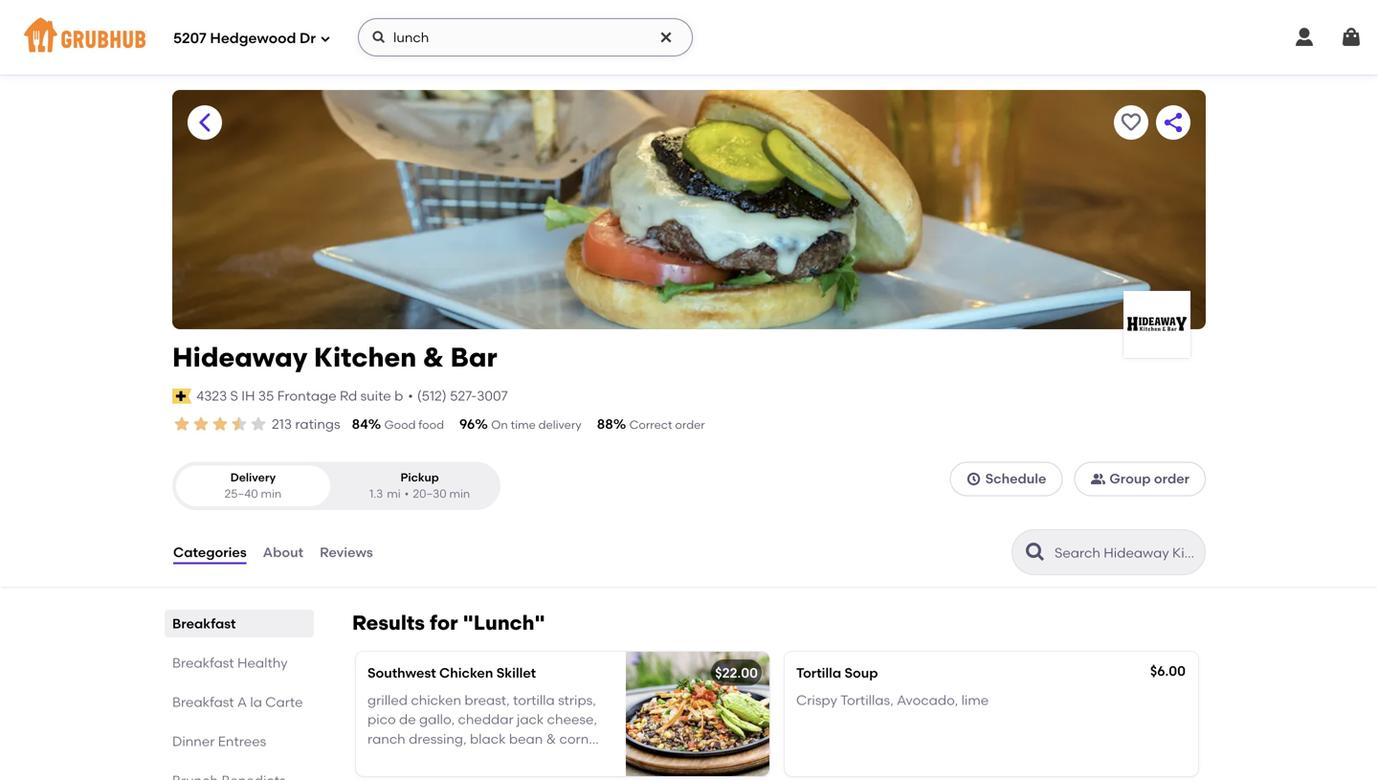 Task type: describe. For each thing, give the bounding box(es) containing it.
5207 hedgewood dr
[[173, 30, 316, 47]]

ranch
[[368, 731, 406, 747]]

tortillas,
[[841, 692, 894, 709]]

main navigation navigation
[[0, 0, 1379, 75]]

on
[[492, 418, 508, 432]]

group order button
[[1075, 462, 1207, 496]]

save this restaurant image
[[1120, 111, 1143, 134]]

soup
[[845, 665, 879, 681]]

people icon image
[[1091, 471, 1106, 487]]

96
[[460, 416, 475, 432]]

caret left icon image
[[193, 111, 216, 134]]

food
[[419, 418, 444, 432]]

cheddar
[[458, 712, 514, 728]]

lime
[[962, 692, 989, 709]]

delivery
[[539, 418, 582, 432]]

southwest
[[368, 665, 436, 681]]

pico
[[368, 712, 396, 728]]

min inside pickup 1.3 mi • 20–30 min
[[450, 487, 470, 501]]

chicken
[[411, 692, 462, 709]]

share icon image
[[1163, 111, 1186, 134]]

delivery
[[231, 470, 276, 484]]

suite
[[361, 388, 391, 404]]

strips,
[[558, 692, 596, 709]]

Search for food, convenience, alcohol... search field
[[358, 18, 693, 56]]

4323
[[197, 388, 227, 404]]

"lunch"
[[463, 611, 546, 635]]

dinner
[[172, 734, 215, 750]]

avocado
[[439, 751, 497, 767]]

breakfast tab
[[172, 614, 306, 634]]

breakfast healthy tab
[[172, 653, 306, 673]]

gallo,
[[419, 712, 455, 728]]

correct
[[630, 418, 673, 432]]

1 horizontal spatial svg image
[[659, 30, 674, 45]]

0 horizontal spatial svg image
[[372, 30, 387, 45]]

tortilla
[[513, 692, 555, 709]]

time
[[511, 418, 536, 432]]

ratings
[[295, 416, 341, 432]]

grilled chicken breast, tortilla strips, pico de gallo,  cheddar jack cheese, ranch dressing,  black bean & corn salsa, rice, avocado
[[368, 692, 598, 767]]

cheese,
[[547, 712, 598, 728]]

tortilla
[[797, 665, 842, 681]]

b
[[395, 388, 403, 404]]

black
[[470, 731, 506, 747]]

chicken
[[440, 665, 493, 681]]

rd
[[340, 388, 357, 404]]

213
[[272, 416, 292, 432]]

salsa,
[[368, 751, 405, 767]]

breakfast for breakfast healthy
[[172, 655, 234, 671]]

88
[[597, 416, 614, 432]]

dinner entrees tab
[[172, 732, 306, 752]]

subscription pass image
[[172, 389, 192, 404]]

entrees
[[218, 734, 266, 750]]

& inside grilled chicken breast, tortilla strips, pico de gallo,  cheddar jack cheese, ranch dressing,  black bean & corn salsa, rice, avocado
[[546, 731, 557, 747]]

for
[[430, 611, 458, 635]]

crispy
[[797, 692, 838, 709]]

kitchen
[[314, 341, 417, 373]]

a
[[237, 694, 247, 711]]

3007
[[477, 388, 508, 404]]

group
[[1110, 471, 1152, 487]]

good food
[[385, 418, 444, 432]]

bar
[[451, 341, 498, 373]]

group order
[[1110, 471, 1190, 487]]

527-
[[450, 388, 477, 404]]

correct order
[[630, 418, 706, 432]]

dressing,
[[409, 731, 467, 747]]

save this restaurant button
[[1115, 105, 1149, 140]]

on time delivery
[[492, 418, 582, 432]]

de
[[399, 712, 416, 728]]

results
[[352, 611, 425, 635]]

213 ratings
[[272, 416, 341, 432]]

hedgewood
[[210, 30, 296, 47]]

• inside pickup 1.3 mi • 20–30 min
[[405, 487, 409, 501]]

20–30
[[413, 487, 447, 501]]

corn
[[560, 731, 589, 747]]

schedule button
[[951, 462, 1063, 496]]



Task type: locate. For each thing, give the bounding box(es) containing it.
&
[[423, 341, 444, 373], [546, 731, 557, 747]]

healthy
[[237, 655, 288, 671]]

dr
[[300, 30, 316, 47]]

1 horizontal spatial order
[[1155, 471, 1190, 487]]

order for correct order
[[675, 418, 706, 432]]

ih
[[242, 388, 255, 404]]

• right mi
[[405, 487, 409, 501]]

min inside the delivery 25–40 min
[[261, 487, 282, 501]]

2 horizontal spatial svg image
[[1341, 26, 1364, 49]]

s
[[230, 388, 238, 404]]

& up "(512)"
[[423, 341, 444, 373]]

avocado,
[[897, 692, 959, 709]]

search icon image
[[1025, 541, 1048, 564]]

0 vertical spatial &
[[423, 341, 444, 373]]

breakfast healthy
[[172, 655, 288, 671]]

breakfast left 'a'
[[172, 694, 234, 711]]

breakfast for breakfast a la carte
[[172, 694, 234, 711]]

breakfast a la carte tab
[[172, 692, 306, 713]]

2 horizontal spatial svg image
[[1294, 26, 1317, 49]]

•
[[408, 388, 414, 404], [405, 487, 409, 501]]

1.3
[[370, 487, 383, 501]]

order right group
[[1155, 471, 1190, 487]]

reviews button
[[319, 518, 374, 587]]

min
[[261, 487, 282, 501], [450, 487, 470, 501]]

grilled
[[368, 692, 408, 709]]

breakfast
[[172, 616, 236, 632], [172, 655, 234, 671], [172, 694, 234, 711]]

star icon image
[[172, 415, 192, 434], [192, 415, 211, 434], [211, 415, 230, 434], [230, 415, 249, 434], [230, 415, 249, 434], [249, 415, 268, 434]]

dinner entrees
[[172, 734, 266, 750]]

breakfast for breakfast
[[172, 616, 236, 632]]

categories button
[[172, 518, 248, 587]]

2 breakfast from the top
[[172, 655, 234, 671]]

bean
[[509, 731, 543, 747]]

1 vertical spatial •
[[405, 487, 409, 501]]

35
[[258, 388, 274, 404]]

$22.00
[[716, 665, 758, 681]]

$6.00
[[1151, 663, 1186, 680]]

25–40
[[225, 487, 258, 501]]

categories
[[173, 544, 247, 561]]

order right correct
[[675, 418, 706, 432]]

0 vertical spatial breakfast
[[172, 616, 236, 632]]

hideaway kitchen & bar logo image
[[1124, 291, 1191, 358]]

5207
[[173, 30, 207, 47]]

skillet
[[497, 665, 536, 681]]

la
[[250, 694, 262, 711]]

breast,
[[465, 692, 510, 709]]

4323 s ih 35 frontage rd suite b
[[197, 388, 403, 404]]

hideaway kitchen & bar
[[172, 341, 498, 373]]

hideaway
[[172, 341, 308, 373]]

breakfast a la carte
[[172, 694, 303, 711]]

min down delivery
[[261, 487, 282, 501]]

breakfast up breakfast a la carte
[[172, 655, 234, 671]]

crispy tortillas, avocado, lime
[[797, 692, 989, 709]]

breakfast up 'breakfast healthy' at the bottom of page
[[172, 616, 236, 632]]

pickup 1.3 mi • 20–30 min
[[370, 470, 470, 501]]

(512)
[[417, 388, 447, 404]]

(512) 527-3007 button
[[417, 387, 508, 406]]

1 vertical spatial order
[[1155, 471, 1190, 487]]

0 horizontal spatial svg image
[[320, 33, 331, 45]]

2 min from the left
[[450, 487, 470, 501]]

order for group order
[[1155, 471, 1190, 487]]

option group
[[172, 462, 501, 510]]

Search Hideaway Kitchen & Bar search field
[[1053, 544, 1200, 562]]

0 horizontal spatial &
[[423, 341, 444, 373]]

1 vertical spatial breakfast
[[172, 655, 234, 671]]

svg image
[[1294, 26, 1317, 49], [659, 30, 674, 45], [320, 33, 331, 45]]

about
[[263, 544, 304, 561]]

southwest chicken skillet image
[[626, 652, 770, 777]]

order
[[675, 418, 706, 432], [1155, 471, 1190, 487]]

order inside button
[[1155, 471, 1190, 487]]

1 horizontal spatial svg image
[[967, 471, 982, 487]]

delivery 25–40 min
[[225, 470, 282, 501]]

84
[[352, 416, 368, 432]]

& left corn on the left bottom of page
[[546, 731, 557, 747]]

3 breakfast from the top
[[172, 694, 234, 711]]

tab
[[172, 771, 306, 780]]

svg image inside schedule button
[[967, 471, 982, 487]]

svg image
[[1341, 26, 1364, 49], [372, 30, 387, 45], [967, 471, 982, 487]]

option group containing delivery 25–40 min
[[172, 462, 501, 510]]

4323 s ih 35 frontage rd suite b button
[[196, 386, 404, 407]]

results for "lunch"
[[352, 611, 546, 635]]

frontage
[[277, 388, 337, 404]]

• right b
[[408, 388, 414, 404]]

carte
[[266, 694, 303, 711]]

1 breakfast from the top
[[172, 616, 236, 632]]

2 vertical spatial breakfast
[[172, 694, 234, 711]]

• (512) 527-3007
[[408, 388, 508, 404]]

mi
[[387, 487, 401, 501]]

schedule
[[986, 471, 1047, 487]]

min right 20–30
[[450, 487, 470, 501]]

0 horizontal spatial order
[[675, 418, 706, 432]]

reviews
[[320, 544, 373, 561]]

0 horizontal spatial min
[[261, 487, 282, 501]]

good
[[385, 418, 416, 432]]

southwest chicken skillet
[[368, 665, 536, 681]]

rice,
[[408, 751, 436, 767]]

1 horizontal spatial min
[[450, 487, 470, 501]]

jack
[[517, 712, 544, 728]]

tortilla soup
[[797, 665, 879, 681]]

0 vertical spatial order
[[675, 418, 706, 432]]

pickup
[[401, 470, 439, 484]]

1 horizontal spatial &
[[546, 731, 557, 747]]

0 vertical spatial •
[[408, 388, 414, 404]]

1 vertical spatial &
[[546, 731, 557, 747]]

1 min from the left
[[261, 487, 282, 501]]



Task type: vqa. For each thing, say whether or not it's contained in the screenshot.
bottom the &
yes



